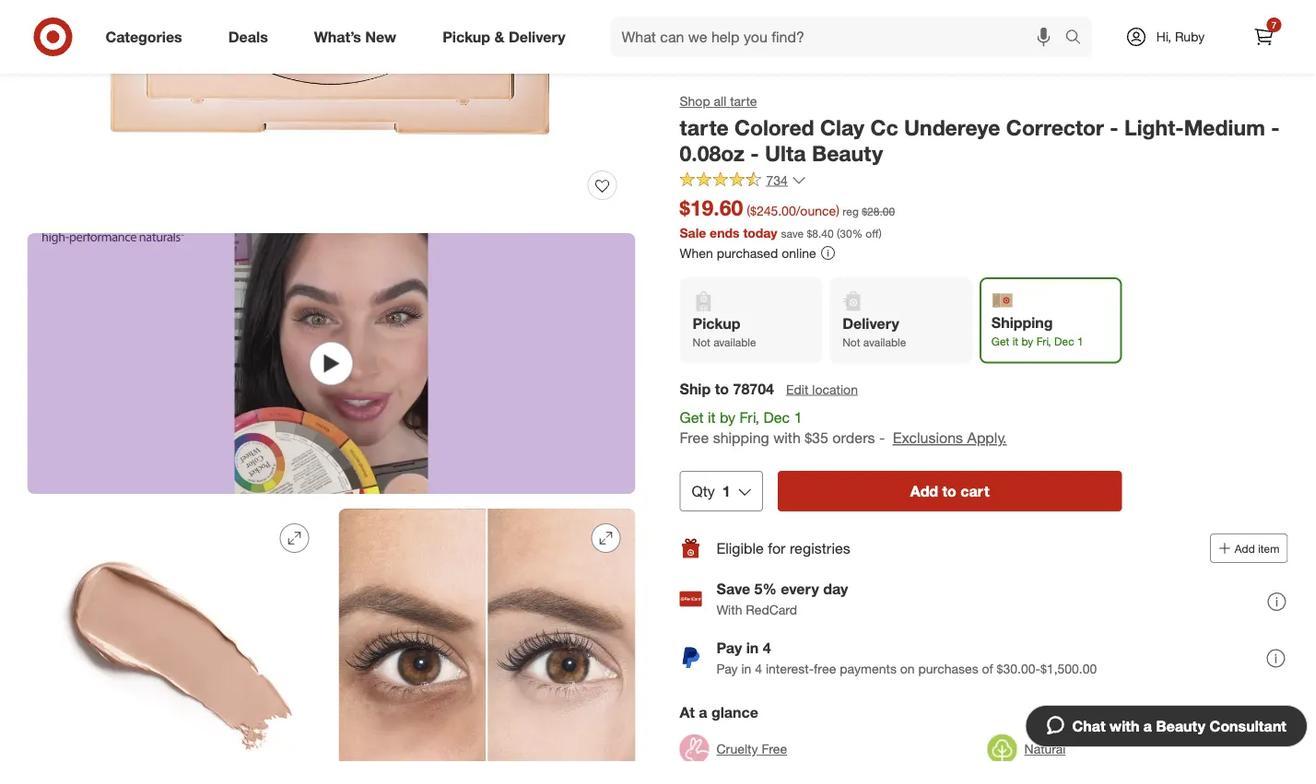 Task type: vqa. For each thing, say whether or not it's contained in the screenshot.
rightmost the 15
no



Task type: describe. For each thing, give the bounding box(es) containing it.
payments
[[840, 661, 897, 677]]

available for delivery
[[864, 336, 907, 350]]

corrector
[[1007, 114, 1104, 140]]

categories link
[[90, 17, 205, 57]]

with inside the "get it by fri, dec 1 free shipping with $35 orders - exclusions apply."
[[774, 429, 801, 447]]

get inside shipping get it by fri, dec 1
[[992, 335, 1010, 349]]

734 link
[[680, 171, 807, 192]]

pickup for &
[[443, 28, 491, 46]]

medium
[[1184, 114, 1266, 140]]

&
[[495, 28, 505, 46]]

ulta
[[765, 141, 806, 167]]

by inside the "get it by fri, dec 1 free shipping with $35 orders - exclusions apply."
[[720, 408, 736, 426]]

search
[[1057, 30, 1101, 48]]

what's
[[314, 28, 361, 46]]

eligible for registries
[[717, 539, 851, 557]]

$
[[807, 226, 813, 240]]

exclusions apply. link
[[893, 429, 1007, 447]]

dec inside the "get it by fri, dec 1 free shipping with $35 orders - exclusions apply."
[[764, 408, 790, 426]]

beauty inside the shop all tarte tarte colored clay cc undereye corrector - light-medium - 0.08oz - ulta beauty
[[812, 141, 883, 167]]

orders
[[833, 429, 875, 447]]

get it by fri, dec 1 free shipping with $35 orders - exclusions apply.
[[680, 408, 1007, 447]]

0 horizontal spatial a
[[699, 703, 708, 721]]

0 vertical spatial delivery
[[509, 28, 566, 46]]

cruelty
[[717, 741, 758, 757]]

qty 1
[[692, 482, 731, 500]]

when
[[680, 245, 713, 261]]

dec inside shipping get it by fri, dec 1
[[1055, 335, 1075, 349]]

natural button
[[988, 729, 1066, 762]]

for
[[768, 539, 786, 557]]

search button
[[1057, 17, 1101, 61]]

free
[[814, 661, 837, 677]]

8.40
[[813, 226, 834, 240]]

0 horizontal spatial tarte
[[680, 114, 729, 140]]

free inside cruelty free button
[[762, 741, 788, 757]]

save
[[781, 226, 804, 240]]

new
[[365, 28, 397, 46]]

apply.
[[968, 429, 1007, 447]]

natural
[[1025, 741, 1066, 757]]

beauty inside button
[[1157, 717, 1206, 735]]

$30.00-
[[997, 661, 1041, 677]]

chat with a beauty consultant button
[[1026, 705, 1308, 748]]

categories
[[106, 28, 182, 46]]

chat
[[1073, 717, 1106, 735]]

exclusions
[[893, 429, 964, 447]]

shipping get it by fri, dec 1
[[992, 314, 1084, 349]]

off
[[866, 226, 879, 240]]

undereye
[[904, 114, 1001, 140]]

cruelty free button
[[680, 729, 788, 762]]

shipping
[[713, 429, 770, 447]]

$19.60 ( $245.00 /ounce ) reg $28.00 sale ends today save $ 8.40 ( 30 % off )
[[680, 195, 895, 240]]

ship
[[680, 380, 711, 398]]

what's new link
[[298, 17, 420, 57]]

cruelty free
[[717, 741, 788, 757]]

qty
[[692, 482, 715, 500]]

734
[[767, 172, 788, 188]]

1 vertical spatial 4
[[755, 661, 763, 677]]

ruby
[[1175, 29, 1205, 45]]

delivery not available
[[843, 315, 907, 350]]

edit
[[786, 381, 809, 397]]

with
[[717, 602, 743, 618]]

consultant
[[1210, 717, 1287, 735]]

of
[[982, 661, 994, 677]]

1 vertical spatial )
[[879, 226, 882, 240]]

clay
[[821, 114, 865, 140]]

tarte colored clay cc undereye corrector - light-medium - 0.08oz - ulta beauty, 4 of 7 image
[[339, 509, 636, 762]]

edit location
[[786, 381, 858, 397]]

not for pickup
[[693, 336, 711, 350]]

deals link
[[213, 17, 291, 57]]

reg
[[843, 205, 859, 218]]

- left light-
[[1110, 114, 1119, 140]]

edit location button
[[786, 379, 859, 400]]

a inside button
[[1144, 717, 1152, 735]]

tarte colored clay cc undereye corrector - light-medium - 0.08oz - ulta beauty, 2 of 7, play video image
[[27, 233, 636, 494]]

interest-
[[766, 661, 814, 677]]

0 horizontal spatial )
[[836, 203, 840, 219]]

pickup & delivery link
[[427, 17, 589, 57]]

pickup not available
[[693, 315, 757, 350]]

1 vertical spatial (
[[837, 226, 840, 240]]

fri, inside the "get it by fri, dec 1 free shipping with $35 orders - exclusions apply."
[[740, 408, 760, 426]]

it inside the "get it by fri, dec 1 free shipping with $35 orders - exclusions apply."
[[708, 408, 716, 426]]

available for pickup
[[714, 336, 757, 350]]

online
[[782, 245, 817, 261]]

tarte colored clay cc undereye corrector - light-medium - 0.08oz - ulta beauty, 1 of 7 image
[[27, 0, 636, 218]]

2 vertical spatial 1
[[723, 482, 731, 500]]

at a glance
[[680, 703, 759, 721]]

sale
[[680, 224, 706, 240]]

chat with a beauty consultant
[[1073, 717, 1287, 735]]

purchased
[[717, 245, 778, 261]]

at
[[680, 703, 695, 721]]



Task type: locate. For each thing, give the bounding box(es) containing it.
(
[[747, 203, 750, 219], [837, 226, 840, 240]]

ship to 78704
[[680, 380, 774, 398]]

with right the "chat"
[[1110, 717, 1140, 735]]

0 horizontal spatial dec
[[764, 408, 790, 426]]

)
[[836, 203, 840, 219], [879, 226, 882, 240]]

1 vertical spatial by
[[720, 408, 736, 426]]

- right orders
[[880, 429, 885, 447]]

beauty left consultant at the bottom right of page
[[1157, 717, 1206, 735]]

0 vertical spatial to
[[715, 380, 729, 398]]

0 vertical spatial )
[[836, 203, 840, 219]]

1 horizontal spatial beauty
[[1157, 717, 1206, 735]]

1 vertical spatial free
[[762, 741, 788, 757]]

0 horizontal spatial fri,
[[740, 408, 760, 426]]

0 horizontal spatial it
[[708, 408, 716, 426]]

add item button
[[1210, 534, 1288, 563]]

0 vertical spatial by
[[1022, 335, 1034, 349]]

available inside delivery not available
[[864, 336, 907, 350]]

by up shipping
[[720, 408, 736, 426]]

0 horizontal spatial 1
[[723, 482, 731, 500]]

add inside button
[[911, 482, 939, 500]]

add for add item
[[1235, 542, 1256, 556]]

every
[[781, 580, 819, 598]]

free left shipping
[[680, 429, 709, 447]]

location
[[813, 381, 858, 397]]

7
[[1272, 19, 1277, 30]]

add left item on the right
[[1235, 542, 1256, 556]]

0 vertical spatial beauty
[[812, 141, 883, 167]]

pay down 'with'
[[717, 639, 742, 657]]

item
[[1259, 542, 1280, 556]]

a right at
[[699, 703, 708, 721]]

pickup left &
[[443, 28, 491, 46]]

$245.00
[[750, 203, 796, 219]]

when purchased online
[[680, 245, 817, 261]]

to for ship
[[715, 380, 729, 398]]

1 vertical spatial pay
[[717, 661, 738, 677]]

1 vertical spatial pickup
[[693, 315, 741, 333]]

( up today
[[747, 203, 750, 219]]

pickup up ship to 78704
[[693, 315, 741, 333]]

1 pay from the top
[[717, 639, 742, 657]]

delivery right &
[[509, 28, 566, 46]]

in left interest-
[[742, 661, 752, 677]]

add left cart
[[911, 482, 939, 500]]

delivery
[[509, 28, 566, 46], [843, 315, 900, 333]]

- right medium
[[1272, 114, 1280, 140]]

1 vertical spatial add
[[1235, 542, 1256, 556]]

add to cart button
[[778, 471, 1122, 512]]

2 pay from the top
[[717, 661, 738, 677]]

available
[[714, 336, 757, 350], [864, 336, 907, 350]]

$35
[[805, 429, 829, 447]]

0 vertical spatial free
[[680, 429, 709, 447]]

2 available from the left
[[864, 336, 907, 350]]

hi,
[[1157, 29, 1172, 45]]

deals
[[228, 28, 268, 46]]

1 horizontal spatial add
[[1235, 542, 1256, 556]]

0 vertical spatial fri,
[[1037, 335, 1052, 349]]

pay up glance
[[717, 661, 738, 677]]

1 horizontal spatial )
[[879, 226, 882, 240]]

get inside the "get it by fri, dec 1 free shipping with $35 orders - exclusions apply."
[[680, 408, 704, 426]]

0 horizontal spatial to
[[715, 380, 729, 398]]

1 horizontal spatial (
[[837, 226, 840, 240]]

a right the "chat"
[[1144, 717, 1152, 735]]

add inside 'button'
[[1235, 542, 1256, 556]]

fri, down the shipping
[[1037, 335, 1052, 349]]

1 horizontal spatial dec
[[1055, 335, 1075, 349]]

add item
[[1235, 542, 1280, 556]]

1 vertical spatial get
[[680, 408, 704, 426]]

0 horizontal spatial get
[[680, 408, 704, 426]]

ends
[[710, 224, 740, 240]]

0 vertical spatial 1
[[1078, 335, 1084, 349]]

free right cruelty
[[762, 741, 788, 757]]

free
[[680, 429, 709, 447], [762, 741, 788, 757]]

cart
[[961, 482, 990, 500]]

tarte colored clay cc undereye corrector - light-medium - 0.08oz - ulta beauty, 3 of 7 image
[[27, 509, 324, 762]]

1 vertical spatial 1
[[794, 408, 803, 426]]

save 5% every day with redcard
[[717, 580, 848, 618]]

1 available from the left
[[714, 336, 757, 350]]

save
[[717, 580, 751, 598]]

1 horizontal spatial it
[[1013, 335, 1019, 349]]

it down the shipping
[[1013, 335, 1019, 349]]

0 vertical spatial 4
[[763, 639, 771, 657]]

0 horizontal spatial available
[[714, 336, 757, 350]]

1 horizontal spatial free
[[762, 741, 788, 757]]

0 horizontal spatial pickup
[[443, 28, 491, 46]]

1 vertical spatial fri,
[[740, 408, 760, 426]]

1 horizontal spatial 1
[[794, 408, 803, 426]]

it inside shipping get it by fri, dec 1
[[1013, 335, 1019, 349]]

0 vertical spatial (
[[747, 203, 750, 219]]

shipping
[[992, 314, 1053, 332]]

0.08oz
[[680, 141, 745, 167]]

0 vertical spatial get
[[992, 335, 1010, 349]]

0 horizontal spatial not
[[693, 336, 711, 350]]

0 vertical spatial in
[[746, 639, 759, 657]]

beauty down clay
[[812, 141, 883, 167]]

hi, ruby
[[1157, 29, 1205, 45]]

by
[[1022, 335, 1034, 349], [720, 408, 736, 426]]

eligible
[[717, 539, 764, 557]]

1 vertical spatial it
[[708, 408, 716, 426]]

1 vertical spatial with
[[1110, 717, 1140, 735]]

delivery up 'location'
[[843, 315, 900, 333]]

0 horizontal spatial by
[[720, 408, 736, 426]]

tarte
[[730, 93, 757, 109], [680, 114, 729, 140]]

4
[[763, 639, 771, 657], [755, 661, 763, 677]]

purchases
[[919, 661, 979, 677]]

add to cart
[[911, 482, 990, 500]]

1 vertical spatial beauty
[[1157, 717, 1206, 735]]

1 inside the "get it by fri, dec 1 free shipping with $35 orders - exclusions apply."
[[794, 408, 803, 426]]

0 vertical spatial with
[[774, 429, 801, 447]]

fri, inside shipping get it by fri, dec 1
[[1037, 335, 1052, 349]]

1 horizontal spatial by
[[1022, 335, 1034, 349]]

today
[[743, 224, 778, 240]]

%
[[852, 226, 863, 240]]

1 vertical spatial to
[[943, 482, 957, 500]]

1 vertical spatial dec
[[764, 408, 790, 426]]

free inside the "get it by fri, dec 1 free shipping with $35 orders - exclusions apply."
[[680, 429, 709, 447]]

by down the shipping
[[1022, 335, 1034, 349]]

add
[[911, 482, 939, 500], [1235, 542, 1256, 556]]

cc
[[871, 114, 899, 140]]

2 not from the left
[[843, 336, 861, 350]]

0 vertical spatial dec
[[1055, 335, 1075, 349]]

shop all tarte tarte colored clay cc undereye corrector - light-medium - 0.08oz - ulta beauty
[[680, 93, 1280, 167]]

to right ship
[[715, 380, 729, 398]]

What can we help you find? suggestions appear below search field
[[611, 17, 1070, 57]]

colored
[[735, 114, 815, 140]]

redcard
[[746, 602, 798, 618]]

1 horizontal spatial pickup
[[693, 315, 741, 333]]

not up ship
[[693, 336, 711, 350]]

not up 'location'
[[843, 336, 861, 350]]

glance
[[712, 703, 759, 721]]

in
[[746, 639, 759, 657], [742, 661, 752, 677]]

get down ship
[[680, 408, 704, 426]]

0 horizontal spatial beauty
[[812, 141, 883, 167]]

add for add to cart
[[911, 482, 939, 500]]

to left cart
[[943, 482, 957, 500]]

a
[[699, 703, 708, 721], [1144, 717, 1152, 735]]

to
[[715, 380, 729, 398], [943, 482, 957, 500]]

- inside the "get it by fri, dec 1 free shipping with $35 orders - exclusions apply."
[[880, 429, 885, 447]]

all
[[714, 93, 727, 109]]

pay in 4 pay in 4 interest-free payments on purchases of $30.00-$1,500.00
[[717, 639, 1097, 677]]

1 horizontal spatial available
[[864, 336, 907, 350]]

pay
[[717, 639, 742, 657], [717, 661, 738, 677]]

78704
[[733, 380, 774, 398]]

) left the reg
[[836, 203, 840, 219]]

0 vertical spatial it
[[1013, 335, 1019, 349]]

it down ship to 78704
[[708, 408, 716, 426]]

not for delivery
[[843, 336, 861, 350]]

get down the shipping
[[992, 335, 1010, 349]]

1 horizontal spatial to
[[943, 482, 957, 500]]

by inside shipping get it by fri, dec 1
[[1022, 335, 1034, 349]]

( right '8.40'
[[837, 226, 840, 240]]

shop
[[680, 93, 711, 109]]

) down $28.00
[[879, 226, 882, 240]]

1 inside shipping get it by fri, dec 1
[[1078, 335, 1084, 349]]

in down redcard
[[746, 639, 759, 657]]

0 horizontal spatial free
[[680, 429, 709, 447]]

to for add
[[943, 482, 957, 500]]

- up "734" link
[[751, 141, 759, 167]]

available inside pickup not available
[[714, 336, 757, 350]]

with inside button
[[1110, 717, 1140, 735]]

pickup & delivery
[[443, 28, 566, 46]]

0 vertical spatial add
[[911, 482, 939, 500]]

0 vertical spatial pay
[[717, 639, 742, 657]]

1 horizontal spatial tarte
[[730, 93, 757, 109]]

tarte right all
[[730, 93, 757, 109]]

$19.60
[[680, 195, 743, 221]]

0 horizontal spatial (
[[747, 203, 750, 219]]

1 horizontal spatial with
[[1110, 717, 1140, 735]]

tarte down shop at the top right
[[680, 114, 729, 140]]

pickup
[[443, 28, 491, 46], [693, 315, 741, 333]]

1 horizontal spatial not
[[843, 336, 861, 350]]

1 vertical spatial tarte
[[680, 114, 729, 140]]

$1,500.00
[[1041, 661, 1097, 677]]

pickup inside pickup not available
[[693, 315, 741, 333]]

not inside delivery not available
[[843, 336, 861, 350]]

get
[[992, 335, 1010, 349], [680, 408, 704, 426]]

not inside pickup not available
[[693, 336, 711, 350]]

0 vertical spatial pickup
[[443, 28, 491, 46]]

1 horizontal spatial delivery
[[843, 315, 900, 333]]

with
[[774, 429, 801, 447], [1110, 717, 1140, 735]]

1 horizontal spatial a
[[1144, 717, 1152, 735]]

1 horizontal spatial fri,
[[1037, 335, 1052, 349]]

0 horizontal spatial with
[[774, 429, 801, 447]]

to inside button
[[943, 482, 957, 500]]

fri, up shipping
[[740, 408, 760, 426]]

0 horizontal spatial add
[[911, 482, 939, 500]]

delivery inside delivery not available
[[843, 315, 900, 333]]

$28.00
[[862, 205, 895, 218]]

1 not from the left
[[693, 336, 711, 350]]

0 horizontal spatial delivery
[[509, 28, 566, 46]]

1 horizontal spatial get
[[992, 335, 1010, 349]]

4 up interest-
[[763, 639, 771, 657]]

0 vertical spatial tarte
[[730, 93, 757, 109]]

-
[[1110, 114, 1119, 140], [1272, 114, 1280, 140], [751, 141, 759, 167], [880, 429, 885, 447]]

5%
[[755, 580, 777, 598]]

1 vertical spatial delivery
[[843, 315, 900, 333]]

2 horizontal spatial 1
[[1078, 335, 1084, 349]]

registries
[[790, 539, 851, 557]]

it
[[1013, 335, 1019, 349], [708, 408, 716, 426]]

7 link
[[1244, 17, 1285, 57]]

with left $35 on the bottom right of page
[[774, 429, 801, 447]]

/ounce
[[796, 203, 836, 219]]

fri,
[[1037, 335, 1052, 349], [740, 408, 760, 426]]

day
[[823, 580, 848, 598]]

pickup for not
[[693, 315, 741, 333]]

1
[[1078, 335, 1084, 349], [794, 408, 803, 426], [723, 482, 731, 500]]

30
[[840, 226, 852, 240]]

light-
[[1125, 114, 1184, 140]]

1 vertical spatial in
[[742, 661, 752, 677]]

4 left interest-
[[755, 661, 763, 677]]



